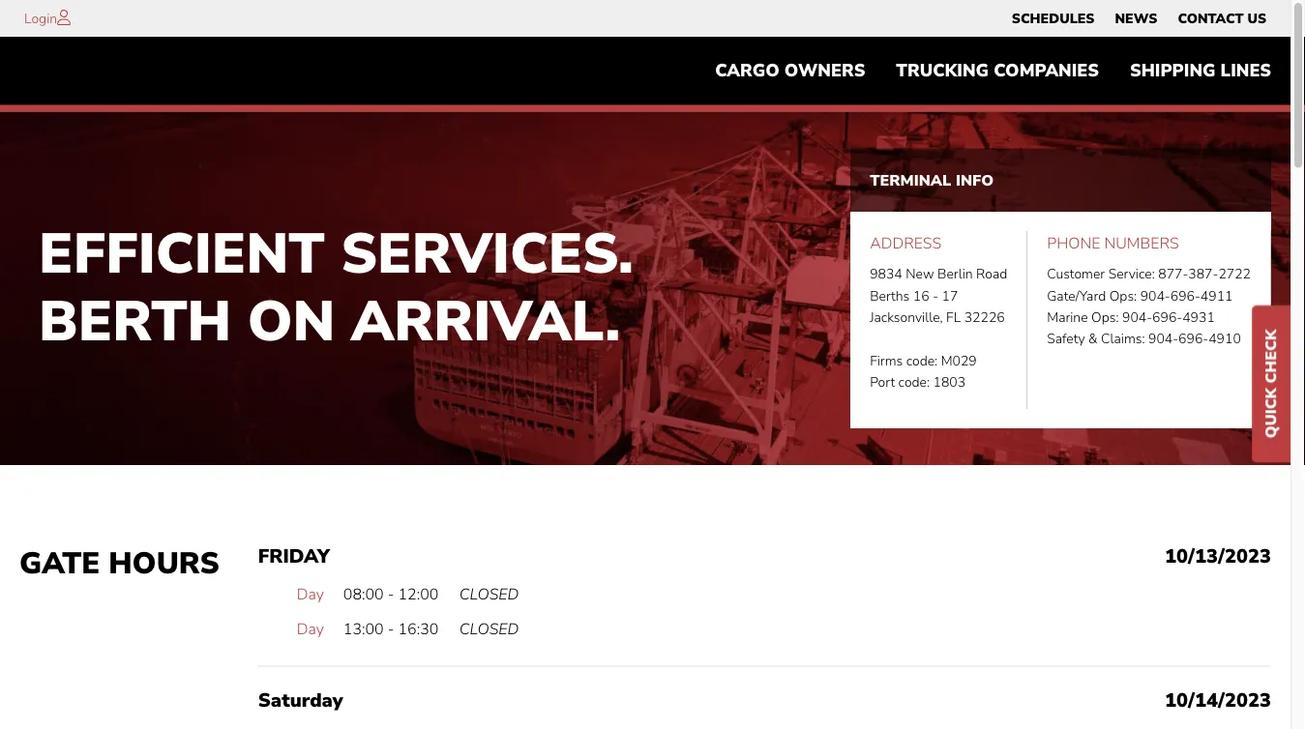 Task type: describe. For each thing, give the bounding box(es) containing it.
claims:
[[1102, 330, 1146, 349]]

quick
[[1261, 388, 1282, 439]]

0 vertical spatial ops:
[[1110, 287, 1138, 305]]

16:30
[[398, 619, 439, 640]]

shipping lines link
[[1115, 51, 1288, 90]]

387-
[[1189, 265, 1219, 284]]

user image
[[57, 10, 71, 25]]

16
[[914, 287, 930, 305]]

&
[[1089, 330, 1098, 349]]

on
[[248, 284, 335, 360]]

us
[[1248, 9, 1267, 28]]

10/13/2023
[[1166, 543, 1272, 569]]

efficient
[[39, 216, 325, 293]]

arrival.
[[351, 284, 621, 360]]

check
[[1261, 330, 1282, 384]]

info
[[956, 170, 994, 191]]

4931
[[1183, 309, 1216, 327]]

numbers
[[1105, 233, 1180, 254]]

9834
[[870, 265, 903, 284]]

menu bar containing cargo owners
[[700, 51, 1288, 90]]

safety
[[1048, 330, 1086, 349]]

cargo owners
[[716, 59, 866, 82]]

1 vertical spatial 696-
[[1153, 309, 1183, 327]]

menu bar containing schedules
[[1002, 5, 1277, 32]]

phone numbers
[[1048, 233, 1180, 254]]

day for 13:00 - 16:30
[[297, 619, 324, 640]]

port
[[870, 374, 896, 392]]

firms code:  m029 port code:  1803
[[870, 352, 978, 392]]

trucking companies link
[[881, 51, 1115, 90]]

address
[[870, 233, 942, 254]]

gate/yard
[[1048, 287, 1107, 305]]

phone
[[1048, 233, 1101, 254]]

terminal info
[[870, 170, 994, 191]]

10/14/2023
[[1166, 688, 1272, 714]]

companies
[[994, 59, 1100, 82]]

32226
[[965, 309, 1006, 327]]

day for 08:00 - 12:00
[[297, 585, 324, 605]]

0 vertical spatial 904-
[[1141, 287, 1171, 305]]



Task type: locate. For each thing, give the bounding box(es) containing it.
2 vertical spatial 696-
[[1179, 330, 1209, 349]]

4911
[[1201, 287, 1234, 305]]

2722
[[1219, 265, 1252, 284]]

friday
[[258, 543, 330, 569]]

ops:
[[1110, 287, 1138, 305], [1092, 309, 1120, 327]]

17
[[942, 287, 959, 305]]

berth
[[39, 284, 231, 360]]

jacksonville,
[[870, 309, 943, 327]]

terminal
[[870, 170, 952, 191]]

berths
[[870, 287, 910, 305]]

- for 16:30
[[388, 619, 394, 640]]

1 vertical spatial menu bar
[[700, 51, 1288, 90]]

closed for 13:00 - 16:30
[[460, 619, 519, 640]]

2 day from the top
[[297, 619, 324, 640]]

schedules
[[1012, 9, 1095, 28]]

contact
[[1179, 9, 1244, 28]]

lines
[[1221, 59, 1272, 82]]

0 vertical spatial menu bar
[[1002, 5, 1277, 32]]

4910
[[1209, 330, 1242, 349]]

day down friday
[[297, 585, 324, 605]]

shipping lines
[[1131, 59, 1272, 82]]

closed
[[460, 585, 519, 605], [460, 619, 519, 640]]

2 vertical spatial 904-
[[1149, 330, 1179, 349]]

menu bar
[[1002, 5, 1277, 32], [700, 51, 1288, 90]]

menu bar down the schedules
[[700, 51, 1288, 90]]

saturday
[[258, 688, 343, 714]]

services.
[[341, 216, 634, 293]]

1 vertical spatial closed
[[460, 619, 519, 640]]

efficient services. berth on arrival.
[[39, 216, 634, 360]]

ops: up &
[[1092, 309, 1120, 327]]

-
[[933, 287, 939, 305], [388, 585, 394, 605], [388, 619, 394, 640]]

code: up 1803
[[907, 352, 938, 370]]

904- up claims:
[[1123, 309, 1153, 327]]

customer service: 877-387-2722 gate/yard ops: 904-696-4911 marine ops: 904-696-4931 safety & claims: 904-696-4910
[[1048, 265, 1252, 349]]

- left the 16:30
[[388, 619, 394, 640]]

9834 new berlin road berths 16 - 17 jacksonville, fl 32226
[[870, 265, 1008, 327]]

0 vertical spatial code:
[[907, 352, 938, 370]]

customer
[[1048, 265, 1106, 284]]

1803
[[934, 374, 966, 392]]

menu bar up shipping
[[1002, 5, 1277, 32]]

shipping
[[1131, 59, 1216, 82]]

- left 17
[[933, 287, 939, 305]]

closed for 08:00 - 12:00
[[460, 585, 519, 605]]

trucking companies
[[897, 59, 1100, 82]]

904- right claims:
[[1149, 330, 1179, 349]]

contact us link
[[1179, 5, 1267, 32]]

904-
[[1141, 287, 1171, 305], [1123, 309, 1153, 327], [1149, 330, 1179, 349]]

day
[[297, 585, 324, 605], [297, 619, 324, 640]]

877-
[[1159, 265, 1189, 284]]

login link
[[24, 9, 57, 28]]

1 vertical spatial code:
[[899, 374, 930, 392]]

1 vertical spatial ops:
[[1092, 309, 1120, 327]]

gate hours
[[19, 543, 220, 584]]

service:
[[1109, 265, 1156, 284]]

13:00 - 16:30
[[343, 619, 439, 640]]

904- down '877-'
[[1141, 287, 1171, 305]]

code: right port
[[899, 374, 930, 392]]

1 day from the top
[[297, 585, 324, 605]]

trucking
[[897, 59, 989, 82]]

1 vertical spatial -
[[388, 585, 394, 605]]

0 vertical spatial 696-
[[1171, 287, 1201, 305]]

closed right 12:00 at the left bottom of the page
[[460, 585, 519, 605]]

quick check
[[1261, 330, 1282, 439]]

2 vertical spatial -
[[388, 619, 394, 640]]

696-
[[1171, 287, 1201, 305], [1153, 309, 1183, 327], [1179, 330, 1209, 349]]

ops: down service:
[[1110, 287, 1138, 305]]

schedules link
[[1012, 5, 1095, 32]]

login
[[24, 9, 57, 28]]

closed right the 16:30
[[460, 619, 519, 640]]

0 vertical spatial day
[[297, 585, 324, 605]]

cargo
[[716, 59, 780, 82]]

0 vertical spatial -
[[933, 287, 939, 305]]

marine
[[1048, 309, 1089, 327]]

1 closed from the top
[[460, 585, 519, 605]]

firms
[[870, 352, 903, 370]]

cargo owners link
[[700, 51, 881, 90]]

news
[[1116, 9, 1158, 28]]

- inside "9834 new berlin road berths 16 - 17 jacksonville, fl 32226"
[[933, 287, 939, 305]]

1 vertical spatial 904-
[[1123, 309, 1153, 327]]

hours
[[109, 543, 220, 584]]

0 vertical spatial closed
[[460, 585, 519, 605]]

fl
[[947, 309, 961, 327]]

quick check link
[[1253, 306, 1291, 463]]

news link
[[1116, 5, 1158, 32]]

contact us
[[1179, 9, 1267, 28]]

08:00 - 12:00
[[343, 585, 439, 605]]

2 closed from the top
[[460, 619, 519, 640]]

13:00
[[343, 619, 384, 640]]

code:
[[907, 352, 938, 370], [899, 374, 930, 392]]

gate
[[19, 543, 100, 584]]

owners
[[785, 59, 866, 82]]

1 vertical spatial day
[[297, 619, 324, 640]]

new
[[906, 265, 935, 284]]

- for 12:00
[[388, 585, 394, 605]]

day left 13:00
[[297, 619, 324, 640]]

m029
[[942, 352, 978, 370]]

12:00
[[398, 585, 439, 605]]

- left 12:00 at the left bottom of the page
[[388, 585, 394, 605]]

08:00
[[343, 585, 384, 605]]

road
[[977, 265, 1008, 284]]

berlin
[[938, 265, 974, 284]]



Task type: vqa. For each thing, say whether or not it's contained in the screenshot.
the right transaction
no



